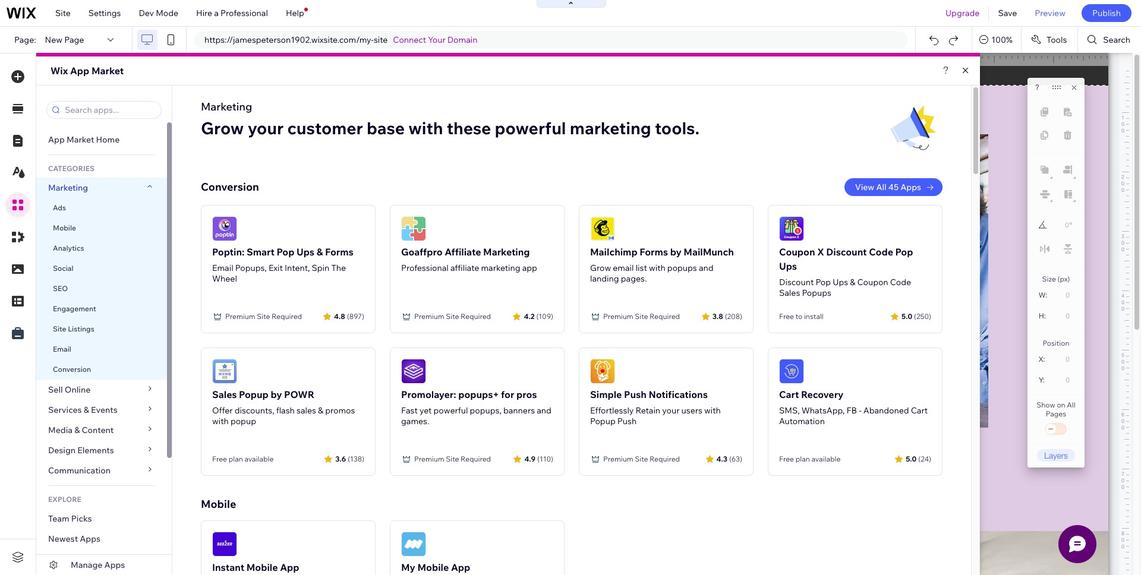 Task type: locate. For each thing, give the bounding box(es) containing it.
1 horizontal spatial available
[[811, 455, 841, 464]]

2 vertical spatial marketing
[[483, 246, 530, 258]]

1 vertical spatial marketing
[[48, 182, 88, 193]]

None text field
[[1051, 287, 1074, 303], [1052, 308, 1074, 324], [1051, 351, 1074, 367], [1051, 372, 1074, 388], [1051, 287, 1074, 303], [1052, 308, 1074, 324], [1051, 351, 1074, 367], [1051, 372, 1074, 388]]

0 vertical spatial sales
[[779, 288, 800, 298]]

site down pages.
[[635, 312, 648, 321]]

1 available from the left
[[245, 455, 274, 464]]

0 vertical spatial popup
[[239, 389, 269, 401]]

required down popups,
[[461, 455, 491, 464]]

0 vertical spatial marketing
[[201, 100, 252, 114]]

popups,
[[470, 405, 501, 416]]

cart recovery logo image
[[779, 359, 804, 384]]

0 vertical spatial code
[[869, 246, 893, 258]]

apps for manage apps
[[104, 560, 125, 571]]

0 horizontal spatial marketing
[[48, 182, 88, 193]]

available for sms,
[[811, 455, 841, 464]]

view all 45 apps
[[855, 182, 921, 193]]

affiliate
[[450, 263, 479, 273]]

5.0 left (250)
[[902, 312, 912, 321]]

mobile up analytics
[[53, 223, 76, 232]]

w:
[[1039, 291, 1047, 300]]

all right "on"
[[1067, 401, 1075, 409]]

discount up to
[[779, 277, 814, 288]]

cart
[[779, 389, 799, 401], [911, 405, 928, 416]]

plan for by
[[229, 455, 243, 464]]

0 vertical spatial by
[[670, 246, 681, 258]]

pop inside poptin: smart pop ups & forms email popups, exit intent, spin the wheel
[[277, 246, 294, 258]]

sales up to
[[779, 288, 800, 298]]

site
[[55, 8, 71, 18], [257, 312, 270, 321], [446, 312, 459, 321], [635, 312, 648, 321], [53, 324, 66, 333], [446, 455, 459, 464], [635, 455, 648, 464]]

market up the search apps... field
[[91, 65, 124, 77]]

site for goaffpro affiliate marketing
[[446, 312, 459, 321]]

media
[[48, 425, 73, 436]]

coupon
[[779, 246, 815, 258], [857, 277, 888, 288]]

and down pros
[[537, 405, 551, 416]]

your
[[428, 34, 446, 45]]

1 vertical spatial coupon
[[857, 277, 888, 288]]

and for pros
[[537, 405, 551, 416]]

premium site required for fast
[[414, 455, 491, 464]]

email
[[212, 263, 233, 273], [53, 345, 71, 354]]

& inside sales popup by powr offer discounts, flash sales & promos with popup
[[318, 405, 323, 416]]

communication
[[48, 465, 112, 476]]

conversion up poptin: smart pop ups & forms logo
[[201, 180, 259, 194]]

premium site required down affiliate
[[414, 312, 491, 321]]

1 vertical spatial cart
[[911, 405, 928, 416]]

1 vertical spatial push
[[617, 416, 637, 427]]

1 horizontal spatial powerful
[[495, 118, 566, 138]]

sales
[[779, 288, 800, 298], [212, 389, 237, 401]]

4.8
[[334, 312, 345, 321]]

site down affiliate
[[446, 312, 459, 321]]

free to install
[[779, 312, 824, 321]]

mailchimp forms by mailmunch grow email list with popups and landing pages.
[[590, 246, 734, 284]]

mobile up instant mobile app  logo
[[201, 497, 236, 511]]

0 horizontal spatial sales
[[212, 389, 237, 401]]

1 horizontal spatial marketing
[[201, 100, 252, 114]]

1 plan from the left
[[229, 455, 243, 464]]

email inside poptin: smart pop ups & forms email popups, exit intent, spin the wheel
[[212, 263, 233, 273]]

page
[[64, 34, 84, 45]]

0 vertical spatial all
[[876, 182, 886, 193]]

sell
[[48, 385, 63, 395]]

0 horizontal spatial ups
[[297, 246, 314, 258]]

& right sales
[[318, 405, 323, 416]]

email down poptin:
[[212, 263, 233, 273]]

0 horizontal spatial pop
[[277, 246, 294, 258]]

pros
[[516, 389, 537, 401]]

coupon right popups
[[857, 277, 888, 288]]

and inside mailchimp forms by mailmunch grow email list with popups and landing pages.
[[699, 263, 713, 273]]

site left the listings
[[53, 324, 66, 333]]

3.8
[[712, 312, 723, 321]]

0 horizontal spatial popup
[[239, 389, 269, 401]]

available down automation
[[811, 455, 841, 464]]

100%
[[991, 34, 1013, 45]]

premium site required down pages.
[[603, 312, 680, 321]]

premium down wheel at left top
[[225, 312, 255, 321]]

events
[[91, 405, 118, 415]]

1 horizontal spatial conversion
[[201, 180, 259, 194]]

premium site required for affiliate
[[414, 312, 491, 321]]

&
[[317, 246, 323, 258], [850, 277, 855, 288], [84, 405, 89, 415], [318, 405, 323, 416], [74, 425, 80, 436]]

ups up intent,
[[297, 246, 314, 258]]

1 horizontal spatial grow
[[590, 263, 611, 273]]

1 horizontal spatial ups
[[779, 260, 797, 272]]

1 horizontal spatial marketing
[[570, 118, 651, 138]]

1 horizontal spatial apps
[[104, 560, 125, 571]]

popup
[[239, 389, 269, 401], [590, 416, 615, 427]]

forms inside mailchimp forms by mailmunch grow email list with popups and landing pages.
[[640, 246, 668, 258]]

my mobile app logo image
[[401, 532, 426, 557]]

1 vertical spatial ups
[[779, 260, 797, 272]]

1 vertical spatial all
[[1067, 401, 1075, 409]]

with inside marketing grow your customer base with these powerful marketing tools.
[[408, 118, 443, 138]]

0 horizontal spatial conversion
[[53, 365, 91, 374]]

0 vertical spatial email
[[212, 263, 233, 273]]

premium site required down retain
[[603, 455, 680, 464]]

elements
[[77, 445, 114, 456]]

site up new page
[[55, 8, 71, 18]]

1 vertical spatial conversion
[[53, 365, 91, 374]]

0 horizontal spatial grow
[[201, 118, 244, 138]]

with inside mailchimp forms by mailmunch grow email list with popups and landing pages.
[[649, 263, 665, 273]]

wix app market
[[51, 65, 124, 77]]

& up spin
[[317, 246, 323, 258]]

free for sales popup by powr
[[212, 455, 227, 464]]

forms up list
[[640, 246, 668, 258]]

premium up promolayer: popups+ for pros logo in the bottom left of the page
[[414, 312, 444, 321]]

forms up the
[[325, 246, 353, 258]]

0 vertical spatial your
[[248, 118, 284, 138]]

dev mode
[[139, 8, 178, 18]]

search button
[[1078, 27, 1141, 53]]

site for promolayer: popups+ for pros
[[446, 455, 459, 464]]

premium down the 'effortlessly'
[[603, 455, 633, 464]]

push up retain
[[624, 389, 646, 401]]

0 vertical spatial marketing
[[570, 118, 651, 138]]

services & events link
[[36, 400, 167, 420]]

1 vertical spatial professional
[[401, 263, 449, 273]]

1 free plan available from the left
[[212, 455, 274, 464]]

promolayer: popups+ for pros fast yet powerful popups, banners and games.
[[401, 389, 551, 427]]

design elements
[[48, 445, 114, 456]]

mailchimp forms by mailmunch logo image
[[590, 216, 615, 241]]

save
[[998, 8, 1017, 18]]

promolayer: popups+ for pros logo image
[[401, 359, 426, 384]]

0 horizontal spatial by
[[271, 389, 282, 401]]

search
[[1103, 34, 1130, 45]]

0 horizontal spatial all
[[876, 182, 886, 193]]

premium for affiliate
[[414, 312, 444, 321]]

0 horizontal spatial free plan available
[[212, 455, 274, 464]]

plan down popup
[[229, 455, 243, 464]]

0 vertical spatial professional
[[220, 8, 268, 18]]

email inside email link
[[53, 345, 71, 354]]

Search apps... field
[[61, 102, 157, 118]]

0 horizontal spatial your
[[248, 118, 284, 138]]

sales up offer
[[212, 389, 237, 401]]

goaffpro affiliate marketing logo image
[[401, 216, 426, 241]]

2 vertical spatial apps
[[104, 560, 125, 571]]

1 vertical spatial popup
[[590, 416, 615, 427]]

required down popups
[[650, 312, 680, 321]]

0 vertical spatial cart
[[779, 389, 799, 401]]

0 vertical spatial powerful
[[495, 118, 566, 138]]

services & events
[[48, 405, 118, 415]]

& left events
[[84, 405, 89, 415]]

apps right the this
[[104, 560, 125, 571]]

and inside promolayer: popups+ for pros fast yet powerful popups, banners and games.
[[537, 405, 551, 416]]

premium site required for &
[[225, 312, 302, 321]]

0 horizontal spatial cart
[[779, 389, 799, 401]]

powerful inside marketing grow your customer base with these powerful marketing tools.
[[495, 118, 566, 138]]

analytics link
[[36, 238, 167, 259]]

apps for newest apps
[[80, 534, 100, 544]]

with right list
[[649, 263, 665, 273]]

pages
[[1046, 409, 1066, 418]]

1 horizontal spatial plan
[[796, 455, 810, 464]]

? button
[[1035, 83, 1039, 92]]

& inside the coupon x discount code pop ups discount pop ups & coupon code sales popups
[[850, 277, 855, 288]]

mobile
[[53, 223, 76, 232], [201, 497, 236, 511], [246, 562, 278, 573], [417, 562, 449, 573]]

free down offer
[[212, 455, 227, 464]]

cart recovery sms, whatsapp, fb - abandoned cart automation
[[779, 389, 928, 427]]

by up popups
[[670, 246, 681, 258]]

2 available from the left
[[811, 455, 841, 464]]

games.
[[401, 416, 429, 427]]

by for popup
[[271, 389, 282, 401]]

push down the simple
[[617, 416, 637, 427]]

available down popup
[[245, 455, 274, 464]]

2 plan from the left
[[796, 455, 810, 464]]

0 vertical spatial push
[[624, 389, 646, 401]]

required down intent,
[[272, 312, 302, 321]]

popup up discounts, at the left bottom of page
[[239, 389, 269, 401]]

team
[[48, 513, 69, 524]]

discount right x
[[826, 246, 867, 258]]

required for your
[[650, 455, 680, 464]]

professional down the goaffpro
[[401, 263, 449, 273]]

email link
[[36, 339, 167, 360]]

2 horizontal spatial marketing
[[483, 246, 530, 258]]

switch
[[1044, 421, 1068, 438]]

simple push notifications effortlessly retain your users with popup push
[[590, 389, 721, 427]]

0 vertical spatial 5.0
[[902, 312, 912, 321]]

1 horizontal spatial email
[[212, 263, 233, 273]]

1 vertical spatial apps
[[80, 534, 100, 544]]

0 vertical spatial discount
[[826, 246, 867, 258]]

show
[[1037, 401, 1055, 409]]

instant
[[212, 562, 244, 573]]

1 vertical spatial powerful
[[434, 405, 468, 416]]

0 horizontal spatial powerful
[[434, 405, 468, 416]]

1 horizontal spatial forms
[[640, 246, 668, 258]]

1 vertical spatial code
[[890, 277, 911, 288]]

sales inside sales popup by powr offer discounts, flash sales & promos with popup
[[212, 389, 237, 401]]

size (px)
[[1042, 275, 1070, 283]]

by up flash
[[271, 389, 282, 401]]

1 horizontal spatial all
[[1067, 401, 1075, 409]]

marketing for marketing
[[48, 182, 88, 193]]

0 vertical spatial coupon
[[779, 246, 815, 258]]

0 vertical spatial grow
[[201, 118, 244, 138]]

(109)
[[536, 312, 553, 321]]

premium site required down exit
[[225, 312, 302, 321]]

1 forms from the left
[[325, 246, 353, 258]]

free plan available down automation
[[779, 455, 841, 464]]

site down retain
[[635, 455, 648, 464]]

with right users
[[704, 405, 721, 416]]

2 free plan available from the left
[[779, 455, 841, 464]]

by inside mailchimp forms by mailmunch grow email list with popups and landing pages.
[[670, 246, 681, 258]]

available
[[245, 455, 274, 464], [811, 455, 841, 464]]

premium site required down games.
[[414, 455, 491, 464]]

& right media
[[74, 425, 80, 436]]

communication link
[[36, 461, 167, 481]]

1 horizontal spatial coupon
[[857, 277, 888, 288]]

required down affiliate
[[461, 312, 491, 321]]

0 vertical spatial ups
[[297, 246, 314, 258]]

services
[[48, 405, 82, 415]]

popups,
[[235, 263, 267, 273]]

1 horizontal spatial by
[[670, 246, 681, 258]]

1 horizontal spatial and
[[699, 263, 713, 273]]

0 horizontal spatial and
[[537, 405, 551, 416]]

https://jamespeterson1902.wixsite.com/my-site connect your domain
[[204, 34, 477, 45]]

by inside sales popup by powr offer discounts, flash sales & promos with popup
[[271, 389, 282, 401]]

hire a professional
[[196, 8, 268, 18]]

1 horizontal spatial your
[[662, 405, 680, 416]]

mobile right my
[[417, 562, 449, 573]]

connect
[[393, 34, 426, 45]]

0 horizontal spatial plan
[[229, 455, 243, 464]]

2 vertical spatial ups
[[833, 277, 848, 288]]

1 vertical spatial marketing
[[481, 263, 520, 273]]

professional right the 'a'
[[220, 8, 268, 18]]

abandoned
[[863, 405, 909, 416]]

goaffpro
[[401, 246, 443, 258]]

with inside simple push notifications effortlessly retain your users with popup push
[[704, 405, 721, 416]]

for
[[501, 389, 514, 401]]

premium down landing
[[603, 312, 633, 321]]

market inside sidebar element
[[67, 134, 94, 145]]

1 vertical spatial market
[[67, 134, 94, 145]]

1 vertical spatial sales
[[212, 389, 237, 401]]

0 horizontal spatial forms
[[325, 246, 353, 258]]

layers
[[1044, 450, 1068, 461]]

1 vertical spatial your
[[662, 405, 680, 416]]

1 vertical spatial by
[[271, 389, 282, 401]]

free plan available down popup
[[212, 455, 274, 464]]

popups
[[667, 263, 697, 273]]

and down mailmunch
[[699, 263, 713, 273]]

2 horizontal spatial apps
[[900, 182, 921, 193]]

save button
[[989, 0, 1026, 26]]

site down promolayer: popups+ for pros fast yet powerful popups, banners and games.
[[446, 455, 459, 464]]

marketing
[[201, 100, 252, 114], [48, 182, 88, 193], [483, 246, 530, 258]]

popup inside sales popup by powr offer discounts, flash sales & promos with popup
[[239, 389, 269, 401]]

1 vertical spatial and
[[537, 405, 551, 416]]

1 horizontal spatial cart
[[911, 405, 928, 416]]

1 horizontal spatial sales
[[779, 288, 800, 298]]

1 vertical spatial grow
[[590, 263, 611, 273]]

market left home
[[67, 134, 94, 145]]

0 horizontal spatial available
[[245, 455, 274, 464]]

content
[[82, 425, 114, 436]]

dev
[[139, 8, 154, 18]]

popular this month
[[48, 554, 124, 565]]

conversion up sell online
[[53, 365, 91, 374]]

free left to
[[779, 312, 794, 321]]

free for cart recovery
[[779, 455, 794, 464]]

marketing inside marketing grow your customer base with these powerful marketing tools.
[[201, 100, 252, 114]]

sell online link
[[36, 380, 167, 400]]

0 horizontal spatial coupon
[[779, 246, 815, 258]]

0 horizontal spatial apps
[[80, 534, 100, 544]]

popup
[[231, 416, 256, 427]]

app inside sidebar element
[[48, 134, 65, 145]]

popup down the simple
[[590, 416, 615, 427]]

1 horizontal spatial free plan available
[[779, 455, 841, 464]]

premium site required for retain
[[603, 455, 680, 464]]

by for forms
[[670, 246, 681, 258]]

required down retain
[[650, 455, 680, 464]]

1 vertical spatial 5.0
[[906, 454, 917, 463]]

email down site listings
[[53, 345, 71, 354]]

ups inside poptin: smart pop ups & forms email popups, exit intent, spin the wheel
[[297, 246, 314, 258]]

sales popup by powr offer discounts, flash sales & promos with popup
[[212, 389, 355, 427]]

cart right abandoned
[[911, 405, 928, 416]]

my mobile app
[[401, 562, 470, 573]]

plan down automation
[[796, 455, 810, 464]]

(24)
[[918, 454, 931, 463]]

0 horizontal spatial email
[[53, 345, 71, 354]]

1 horizontal spatial popup
[[590, 416, 615, 427]]

site down exit
[[257, 312, 270, 321]]

with left popup
[[212, 416, 229, 427]]

domain
[[447, 34, 477, 45]]

1 horizontal spatial professional
[[401, 263, 449, 273]]

?
[[1035, 83, 1039, 92]]

with right base
[[408, 118, 443, 138]]

& right popups
[[850, 277, 855, 288]]

0 vertical spatial apps
[[900, 182, 921, 193]]

0 vertical spatial and
[[699, 263, 713, 273]]

marketing grow your customer base with these powerful marketing tools.
[[201, 100, 700, 138]]

popups+
[[458, 389, 499, 401]]

manage apps
[[71, 560, 125, 571]]

ups right popups
[[833, 277, 848, 288]]

ups down coupon x discount code pop ups logo
[[779, 260, 797, 272]]

1 vertical spatial email
[[53, 345, 71, 354]]

free for coupon x discount code pop ups
[[779, 312, 794, 321]]

marketing inside 'link'
[[48, 182, 88, 193]]

required
[[272, 312, 302, 321], [461, 312, 491, 321], [650, 312, 680, 321], [461, 455, 491, 464], [650, 455, 680, 464]]

premium for grow
[[603, 312, 633, 321]]

premium down games.
[[414, 455, 444, 464]]

1 horizontal spatial discount
[[826, 246, 867, 258]]

team picks link
[[36, 509, 167, 529]]

apps up the this
[[80, 534, 100, 544]]

coupon left x
[[779, 246, 815, 258]]

poptin: smart pop ups & forms logo image
[[212, 216, 237, 241]]

free down automation
[[779, 455, 794, 464]]

with
[[408, 118, 443, 138], [649, 263, 665, 273], [704, 405, 721, 416], [212, 416, 229, 427]]

marketing inside goaffpro affiliate marketing professional affiliate marketing app
[[481, 263, 520, 273]]

0 vertical spatial market
[[91, 65, 124, 77]]

2 forms from the left
[[640, 246, 668, 258]]

4.3 (63)
[[716, 454, 742, 463]]

0 horizontal spatial marketing
[[481, 263, 520, 273]]

5.0 left "(24)"
[[906, 454, 917, 463]]

0 horizontal spatial discount
[[779, 277, 814, 288]]

apps right 45 at the right top
[[900, 182, 921, 193]]

4.2 (109)
[[524, 312, 553, 321]]

None text field
[[1053, 218, 1069, 233]]

marketing inside goaffpro affiliate marketing professional affiliate marketing app
[[483, 246, 530, 258]]

cart up sms,
[[779, 389, 799, 401]]

preview
[[1035, 8, 1066, 18]]

instant mobile app  logo image
[[212, 532, 237, 557]]

notifications
[[649, 389, 708, 401]]

y:
[[1039, 376, 1045, 385]]

instant mobile app
[[212, 562, 299, 573]]

whatsapp,
[[802, 405, 845, 416]]

all left 45 at the right top
[[876, 182, 886, 193]]

free
[[779, 312, 794, 321], [212, 455, 227, 464], [779, 455, 794, 464]]

coupon x discount code pop ups logo image
[[779, 216, 804, 241]]

exit
[[269, 263, 283, 273]]

2 horizontal spatial pop
[[895, 246, 913, 258]]



Task type: describe. For each thing, give the bounding box(es) containing it.
-
[[859, 405, 862, 416]]

list
[[636, 263, 647, 273]]

publish button
[[1082, 4, 1132, 22]]

conversion inside sidebar element
[[53, 365, 91, 374]]

required for email
[[650, 312, 680, 321]]

simple push notifications logo image
[[590, 359, 615, 384]]

wheel
[[212, 273, 237, 284]]

tools.
[[655, 118, 700, 138]]

(63)
[[729, 454, 742, 463]]

offer
[[212, 405, 233, 416]]

with inside sales popup by powr offer discounts, flash sales & promos with popup
[[212, 416, 229, 427]]

popups
[[802, 288, 831, 298]]

goaffpro affiliate marketing professional affiliate marketing app
[[401, 246, 537, 273]]

poptin: smart pop ups & forms email popups, exit intent, spin the wheel
[[212, 246, 353, 284]]

(897)
[[347, 312, 364, 321]]

upgrade
[[945, 8, 980, 18]]

wix
[[51, 65, 68, 77]]

the
[[331, 263, 346, 273]]

to
[[796, 312, 802, 321]]

x
[[817, 246, 824, 258]]

plan for sms,
[[796, 455, 810, 464]]

free plan available for sms,
[[779, 455, 841, 464]]

spin
[[312, 263, 329, 273]]

site for simple push notifications
[[635, 455, 648, 464]]

sms,
[[779, 405, 800, 416]]

marketing link
[[36, 178, 167, 198]]

premium for retain
[[603, 455, 633, 464]]

on
[[1057, 401, 1065, 409]]

(208)
[[725, 312, 742, 321]]

intent,
[[285, 263, 310, 273]]

newest
[[48, 534, 78, 544]]

popup inside simple push notifications effortlessly retain your users with popup push
[[590, 416, 615, 427]]

sidebar element
[[36, 86, 172, 575]]

1 horizontal spatial pop
[[816, 277, 831, 288]]

fast
[[401, 405, 418, 416]]

4.9 (110)
[[524, 454, 553, 463]]

premium for &
[[225, 312, 255, 321]]

site for poptin: smart pop ups & forms
[[257, 312, 270, 321]]

1 vertical spatial discount
[[779, 277, 814, 288]]

app market home link
[[36, 130, 167, 150]]

media & content link
[[36, 420, 167, 440]]

45
[[888, 182, 899, 193]]

email
[[613, 263, 634, 273]]

required for marketing
[[461, 312, 491, 321]]

3.6 (138)
[[335, 454, 364, 463]]

grow inside mailchimp forms by mailmunch grow email list with popups and landing pages.
[[590, 263, 611, 273]]

4.9
[[524, 454, 535, 463]]

mailchimp
[[590, 246, 637, 258]]

new page
[[45, 34, 84, 45]]

hire
[[196, 8, 212, 18]]

online
[[65, 385, 91, 395]]

100% button
[[972, 27, 1021, 53]]

sell online
[[48, 385, 91, 395]]

flash
[[276, 405, 295, 416]]

premium for fast
[[414, 455, 444, 464]]

required for forms
[[272, 312, 302, 321]]

available for by
[[245, 455, 274, 464]]

preview button
[[1026, 0, 1074, 26]]

required for yet
[[461, 455, 491, 464]]

site listings
[[53, 324, 94, 333]]

base
[[367, 118, 405, 138]]

engagement link
[[36, 299, 167, 319]]

3.6
[[335, 454, 346, 463]]

promos
[[325, 405, 355, 416]]

forms inside poptin: smart pop ups & forms email popups, exit intent, spin the wheel
[[325, 246, 353, 258]]

mobile right instant on the bottom left
[[246, 562, 278, 573]]

poptin:
[[212, 246, 244, 258]]

5.0 for fb
[[906, 454, 917, 463]]

simple
[[590, 389, 622, 401]]

explore
[[48, 495, 81, 504]]

your inside marketing grow your customer base with these powerful marketing tools.
[[248, 118, 284, 138]]

mailmunch
[[684, 246, 734, 258]]

popular
[[48, 554, 78, 565]]

home
[[96, 134, 120, 145]]

effortlessly
[[590, 405, 634, 416]]

help
[[286, 8, 304, 18]]

design
[[48, 445, 76, 456]]

all inside "show on all pages"
[[1067, 401, 1075, 409]]

pages.
[[621, 273, 647, 284]]

site inside sidebar element
[[53, 324, 66, 333]]

smart
[[247, 246, 275, 258]]

recovery
[[801, 389, 844, 401]]

sales popup by powr logo image
[[212, 359, 237, 384]]

2 horizontal spatial ups
[[833, 277, 848, 288]]

coupon x discount code pop ups discount pop ups & coupon code sales popups
[[779, 246, 913, 298]]

& inside poptin: smart pop ups & forms email popups, exit intent, spin the wheel
[[317, 246, 323, 258]]

premium site required for grow
[[603, 312, 680, 321]]

free plan available for by
[[212, 455, 274, 464]]

marketing for marketing grow your customer base with these powerful marketing tools.
[[201, 100, 252, 114]]

these
[[447, 118, 491, 138]]

(px)
[[1058, 275, 1070, 283]]

publish
[[1092, 8, 1121, 18]]

mobile link
[[36, 218, 167, 238]]

x:
[[1039, 355, 1045, 364]]

my
[[401, 562, 415, 573]]

newest apps link
[[36, 529, 167, 549]]

marketing inside marketing grow your customer base with these powerful marketing tools.
[[570, 118, 651, 138]]

analytics
[[53, 244, 84, 253]]

0 vertical spatial conversion
[[201, 180, 259, 194]]

seo
[[53, 284, 68, 293]]

team picks
[[48, 513, 92, 524]]

5.0 (24)
[[906, 454, 931, 463]]

site for mailchimp forms by mailmunch
[[635, 312, 648, 321]]

0 horizontal spatial professional
[[220, 8, 268, 18]]

manage
[[71, 560, 102, 571]]

social link
[[36, 259, 167, 279]]

automation
[[779, 416, 825, 427]]

your inside simple push notifications effortlessly retain your users with popup push
[[662, 405, 680, 416]]

5.0 (250)
[[902, 312, 931, 321]]

https://jamespeterson1902.wixsite.com/my-
[[204, 34, 374, 45]]

(250)
[[914, 312, 931, 321]]

5.0 for pop
[[902, 312, 912, 321]]

powerful inside promolayer: popups+ for pros fast yet powerful popups, banners and games.
[[434, 405, 468, 416]]

mobile inside mobile link
[[53, 223, 76, 232]]

manage apps link
[[36, 555, 172, 575]]

picks
[[71, 513, 92, 524]]

grow inside marketing grow your customer base with these powerful marketing tools.
[[201, 118, 244, 138]]

show on all pages
[[1037, 401, 1075, 418]]

and for mailmunch
[[699, 263, 713, 273]]

sales inside the coupon x discount code pop ups discount pop ups & coupon code sales popups
[[779, 288, 800, 298]]

3.8 (208)
[[712, 312, 742, 321]]

professional inside goaffpro affiliate marketing professional affiliate marketing app
[[401, 263, 449, 273]]



Task type: vqa. For each thing, say whether or not it's contained in the screenshot.


